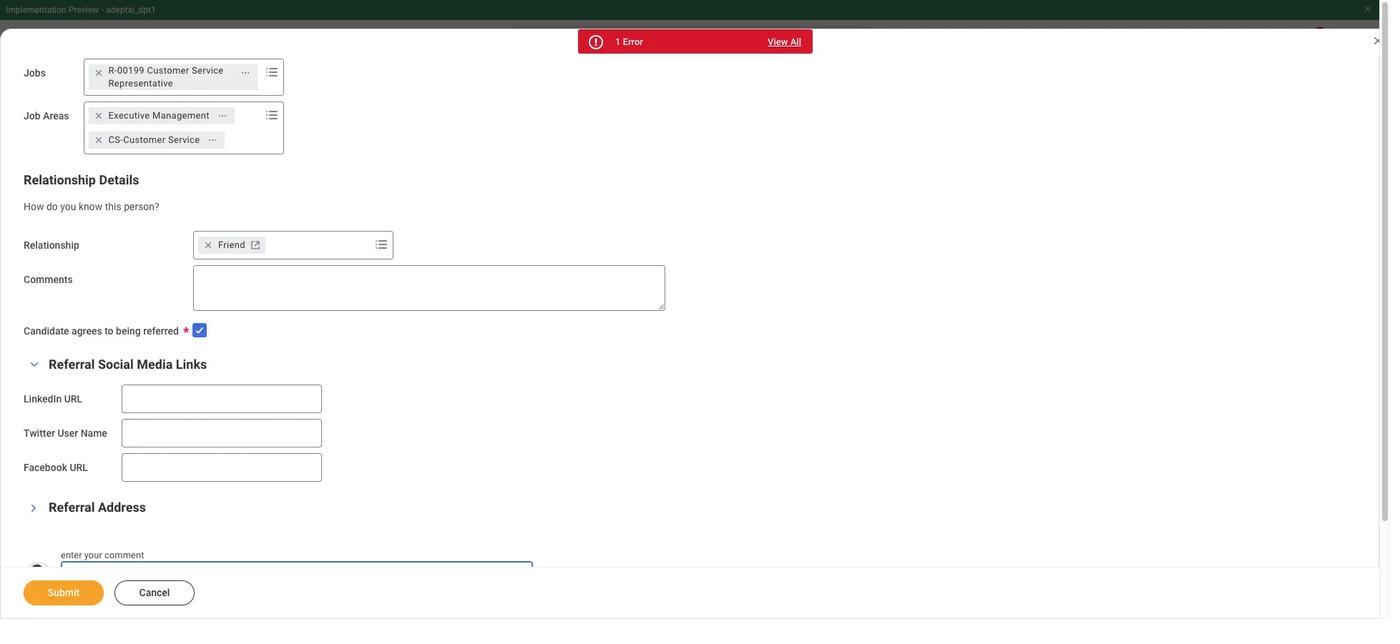 Task type: describe. For each thing, give the bounding box(es) containing it.
hired
[[311, 569, 331, 579]]

referral social media links button
[[49, 357, 207, 372]]

my applications link
[[11, 238, 217, 272]]

row containing referral hired
[[273, 557, 1326, 592]]

my referrals
[[60, 282, 126, 296]]

my referrals link
[[11, 272, 217, 306]]

chevron down image
[[29, 500, 39, 517]]

browse jobs
[[60, 179, 126, 193]]

facebook url
[[24, 462, 88, 474]]

relationship details group
[[24, 172, 683, 214]]

relationship for relationship details
[[24, 173, 96, 188]]

r-00199 customer service representative
[[108, 65, 224, 89]]

friend element
[[218, 239, 245, 252]]

relationship details
[[24, 173, 139, 188]]

referral stage name
[[280, 401, 359, 411]]

x small image for cs-
[[91, 133, 106, 148]]

how do you know this person?
[[24, 201, 159, 213]]

direct
[[279, 463, 302, 474]]

stage
[[312, 401, 334, 411]]

close environment banner image
[[1364, 5, 1373, 14]]

cancel button
[[115, 581, 195, 606]]

name for referral stage name
[[337, 401, 359, 411]]

social media referral row
[[273, 416, 1326, 451]]

agrees
[[72, 326, 102, 337]]

adeptai_dpt1
[[106, 5, 156, 15]]

management
[[152, 110, 210, 121]]

referral address button
[[49, 500, 146, 515]]

1 row from the top
[[273, 486, 1326, 521]]

submit
[[48, 588, 80, 599]]

items selected list box
[[84, 105, 262, 152]]

address
[[98, 500, 146, 515]]

relationship for relationship
[[24, 240, 79, 251]]

to
[[105, 326, 114, 337]]

implementation
[[6, 5, 66, 15]]

service inside option
[[168, 135, 200, 145]]

r-00199 customer service representative, press delete to clear value. option
[[88, 65, 257, 90]]

referral right chevron down image
[[49, 500, 95, 515]]

cs-customer service, press delete to clear value. option
[[88, 132, 225, 149]]

user
[[58, 428, 78, 439]]

your
[[84, 550, 102, 561]]

this
[[105, 201, 121, 213]]

overview
[[60, 145, 108, 158]]

close refer a candidate image
[[1373, 35, 1384, 47]]

check small image
[[191, 322, 208, 339]]

main content containing jobs hub
[[0, 66, 1380, 620]]

links
[[176, 357, 207, 372]]

cancel
[[139, 588, 170, 599]]

relationship details button
[[24, 173, 139, 188]]

related actions image for r-00199 customer service representative
[[240, 68, 250, 78]]

details
[[99, 173, 139, 188]]

customer inside option
[[123, 135, 166, 145]]

1 error
[[616, 37, 643, 47]]

executive
[[108, 110, 150, 121]]

error
[[623, 37, 643, 47]]

prompts image for comments
[[373, 236, 390, 253]]

navigation pane region
[[0, 66, 229, 620]]

candidate
[[24, 326, 69, 337]]

jobs for jobs hub
[[60, 92, 92, 109]]

jobs for jobs
[[24, 67, 46, 79]]

referred
[[143, 326, 179, 337]]

notifications element
[[1251, 27, 1291, 59]]

enter
[[61, 550, 82, 561]]

submit button
[[24, 581, 104, 606]]

exclamation image
[[590, 37, 601, 48]]

being
[[116, 326, 141, 337]]

social media referral
[[279, 428, 360, 438]]

linkedin url
[[24, 394, 82, 405]]

Comments text field
[[193, 266, 666, 311]]

direct referral
[[279, 463, 333, 474]]

url for linkedin url
[[64, 394, 82, 405]]

cs-
[[108, 135, 123, 145]]

my job alerts
[[60, 213, 132, 227]]

x small image
[[91, 66, 106, 80]]

ext link image
[[248, 238, 263, 253]]

cs-customer service element
[[108, 134, 200, 147]]

r-
[[108, 65, 117, 76]]

implementation preview -   adeptai_dpt1 banner
[[0, 0, 1380, 66]]

friend, press delete to clear value, ctrl + enter opens in new window. option
[[198, 237, 265, 254]]

2 row from the top
[[273, 521, 1326, 557]]

my referral activity
[[258, 111, 385, 128]]

jobs hub
[[60, 92, 121, 109]]

-
[[101, 5, 104, 15]]

00199
[[117, 65, 145, 76]]

referral inside "group"
[[49, 357, 95, 372]]

how
[[24, 201, 44, 213]]

you
[[60, 201, 76, 213]]

referral address
[[49, 500, 146, 515]]



Task type: locate. For each thing, give the bounding box(es) containing it.
cs-customer service
[[108, 135, 200, 145]]

social
[[98, 357, 134, 372], [279, 428, 303, 438]]

1 horizontal spatial job
[[79, 213, 98, 227]]

x small image for executive
[[91, 109, 106, 123]]

twitter
[[24, 428, 55, 439]]

row
[[273, 486, 1326, 521], [273, 521, 1326, 557], [273, 557, 1326, 592]]

media inside social media referral row
[[305, 428, 328, 438]]

alerts
[[101, 213, 132, 227]]

0 vertical spatial url
[[64, 394, 82, 405]]

1 vertical spatial related actions image
[[217, 111, 227, 121]]

customer
[[147, 65, 189, 76], [123, 135, 166, 145]]

media down 'referred' on the bottom of page
[[137, 357, 173, 372]]

1 vertical spatial jobs
[[60, 92, 92, 109]]

executive management
[[108, 110, 210, 121]]

job left areas on the top left of the page
[[24, 110, 41, 122]]

dialog containing relationship details
[[0, 0, 1391, 620]]

areas
[[43, 110, 69, 122]]

1 horizontal spatial social
[[279, 428, 303, 438]]

2 vertical spatial jobs
[[101, 179, 126, 193]]

0 vertical spatial relationship
[[24, 173, 96, 188]]

0 vertical spatial social
[[98, 357, 134, 372]]

2 relationship from the top
[[24, 240, 79, 251]]

0 vertical spatial media
[[137, 357, 173, 372]]

related actions image inside executive management, press delete to clear value. option
[[217, 111, 227, 121]]

x small image inside executive management, press delete to clear value. option
[[91, 109, 106, 123]]

executive management, press delete to clear value. option
[[88, 108, 235, 125]]

0 vertical spatial related actions image
[[240, 68, 250, 78]]

overview link
[[11, 135, 217, 169]]

related actions image for executive management
[[217, 111, 227, 121]]

referral right direct
[[304, 463, 333, 474]]

job inside dialog
[[24, 110, 41, 122]]

enter your comment
[[61, 550, 144, 561]]

referral down agrees
[[49, 357, 95, 372]]

url for facebook url
[[70, 462, 88, 474]]

social inside row
[[279, 428, 303, 438]]

referral left stage
[[280, 401, 310, 411]]

service inside the r-00199 customer service representative
[[192, 65, 224, 76]]

social inside "group"
[[98, 357, 134, 372]]

referral down stage
[[330, 428, 360, 438]]

view all
[[768, 37, 802, 47]]

customer down the executive management element on the top left
[[123, 135, 166, 145]]

comments
[[24, 274, 73, 286]]

1 vertical spatial customer
[[123, 135, 166, 145]]

prompts image down relationship details group
[[373, 236, 390, 253]]

facebook
[[24, 462, 67, 474]]

twitter user name
[[24, 428, 107, 439]]

tab
[[434, 275, 509, 309]]

0 horizontal spatial media
[[137, 357, 173, 372]]

1 horizontal spatial jobs
[[60, 92, 92, 109]]

transformation import image
[[188, 92, 205, 109]]

search image
[[26, 178, 43, 195]]

know
[[79, 201, 103, 213]]

name inside referral social media links "group"
[[81, 428, 107, 439]]

media down referral stage name
[[305, 428, 328, 438]]

0 vertical spatial service
[[192, 65, 224, 76]]

100
[[1305, 569, 1319, 579]]

referrals
[[79, 282, 126, 296]]

prompts image up prompts image
[[263, 64, 280, 81]]

related actions image
[[240, 68, 250, 78], [217, 111, 227, 121], [208, 135, 218, 145]]

related actions image for cs-customer service
[[208, 135, 218, 145]]

x small image inside cs-customer service, press delete to clear value. option
[[91, 133, 106, 148]]

profile logan mcneil element
[[1331, 27, 1372, 59]]

candidate agrees to being referred
[[24, 326, 179, 337]]

applications
[[79, 248, 143, 261]]

document star image
[[26, 246, 43, 263]]

comment
[[105, 550, 144, 561]]

0 vertical spatial x small image
[[91, 109, 106, 123]]

referral hired
[[279, 569, 331, 579]]

my job alerts link
[[11, 203, 217, 238]]

url right linkedin
[[64, 394, 82, 405]]

2 vertical spatial related actions image
[[208, 135, 218, 145]]

job
[[24, 110, 41, 122], [79, 213, 98, 227]]

jobs inside the browse jobs link
[[101, 179, 126, 193]]

referral left 'hired'
[[279, 569, 309, 579]]

my applications
[[60, 248, 143, 261]]

0 horizontal spatial job
[[24, 110, 41, 122]]

1 vertical spatial social
[[279, 428, 303, 438]]

0 vertical spatial job
[[24, 110, 41, 122]]

1 horizontal spatial name
[[337, 401, 359, 411]]

jobs hub element
[[60, 90, 177, 110]]

1
[[616, 37, 621, 47]]

relationship up do
[[24, 173, 96, 188]]

preview
[[68, 5, 99, 15]]

prompts image for job areas
[[263, 64, 280, 81]]

1 horizontal spatial prompts image
[[373, 236, 390, 253]]

0 horizontal spatial jobs
[[24, 67, 46, 79]]

media
[[137, 357, 173, 372], [305, 428, 328, 438]]

customer up the representative
[[147, 65, 189, 76]]

prompts image
[[263, 107, 280, 124]]

chevron down image
[[26, 360, 43, 370]]

referral social media links group
[[24, 356, 683, 482]]

implementation preview -   adeptai_dpt1
[[6, 5, 156, 15]]

2 horizontal spatial jobs
[[101, 179, 126, 193]]

referral
[[281, 111, 332, 128], [49, 357, 95, 372], [280, 401, 310, 411], [330, 428, 360, 438], [304, 463, 333, 474], [49, 500, 95, 515], [279, 569, 309, 579]]

3 row from the top
[[273, 557, 1326, 592]]

jobs inside dialog
[[24, 67, 46, 79]]

jobs up areas on the top left of the page
[[60, 92, 92, 109]]

1 vertical spatial name
[[81, 428, 107, 439]]

activity
[[336, 111, 385, 128]]

related actions image inside cs-customer service, press delete to clear value. option
[[208, 135, 218, 145]]

1 vertical spatial relationship
[[24, 240, 79, 251]]

x small image
[[91, 109, 106, 123], [91, 133, 106, 148], [201, 238, 215, 253]]

my for my job alerts
[[60, 213, 76, 227]]

media inside referral social media links "group"
[[137, 357, 173, 372]]

1 vertical spatial prompts image
[[373, 236, 390, 253]]

service down management
[[168, 135, 200, 145]]

0 vertical spatial prompts image
[[263, 64, 280, 81]]

browse
[[60, 179, 98, 193]]

jobs up this
[[101, 179, 126, 193]]

referral stage name row
[[273, 388, 1326, 416]]

relationship inside group
[[24, 173, 96, 188]]

jobs inside the "jobs hub" element
[[60, 92, 92, 109]]

view
[[768, 37, 788, 47]]

1 vertical spatial url
[[70, 462, 88, 474]]

0 vertical spatial customer
[[147, 65, 189, 76]]

url right facebook at the left of the page
[[70, 462, 88, 474]]

friend
[[218, 240, 245, 251]]

prompts image
[[263, 64, 280, 81], [373, 236, 390, 253]]

url
[[64, 394, 82, 405], [70, 462, 88, 474]]

my tasks element
[[1291, 27, 1331, 59]]

relationship up comments
[[24, 240, 79, 251]]

representative
[[108, 78, 173, 89]]

cell
[[798, 416, 1326, 451], [798, 451, 1326, 486], [273, 486, 798, 521], [798, 486, 1326, 521], [273, 521, 798, 557], [798, 521, 1326, 557]]

service
[[192, 65, 224, 76], [168, 135, 200, 145]]

main content
[[0, 66, 1380, 620]]

job areas
[[24, 110, 69, 122]]

0 horizontal spatial social
[[98, 357, 134, 372]]

referral right prompts image
[[281, 111, 332, 128]]

name for twitter user name
[[81, 428, 107, 439]]

do
[[46, 201, 58, 213]]

1 vertical spatial job
[[79, 213, 98, 227]]

name right stage
[[337, 401, 359, 411]]

r-00199 customer service representative element
[[108, 65, 232, 90]]

all
[[791, 37, 802, 47]]

dialog
[[0, 0, 1391, 620]]

relationship
[[24, 173, 96, 188], [24, 240, 79, 251]]

x small image left the friend element
[[201, 238, 215, 253]]

LinkedIn URL text field
[[122, 385, 322, 414]]

referral social media links
[[49, 357, 207, 372]]

direct referral row
[[273, 451, 1326, 486]]

person?
[[124, 201, 159, 213]]

jobs up job areas
[[24, 67, 46, 79]]

jobs
[[24, 67, 46, 79], [60, 92, 92, 109], [101, 179, 126, 193]]

my for my applications
[[60, 248, 76, 261]]

name right 'user'
[[81, 428, 107, 439]]

referral stage name button
[[273, 388, 797, 416]]

executive management element
[[108, 110, 210, 123]]

1 horizontal spatial media
[[305, 428, 328, 438]]

linkedin
[[24, 394, 62, 405]]

x small image down jobs hub
[[91, 109, 106, 123]]

browse jobs link
[[11, 169, 217, 203]]

job down know
[[79, 213, 98, 227]]

1 vertical spatial media
[[305, 428, 328, 438]]

Twitter User Name text field
[[122, 419, 322, 448]]

0 horizontal spatial name
[[81, 428, 107, 439]]

job inside navigation pane region
[[79, 213, 98, 227]]

service up transformation import icon
[[192, 65, 224, 76]]

my referrals image
[[26, 281, 43, 298]]

my
[[258, 111, 277, 128], [60, 213, 76, 227], [60, 248, 76, 261], [60, 282, 76, 296]]

0 horizontal spatial prompts image
[[263, 64, 280, 81]]

social up direct
[[279, 428, 303, 438]]

referral inside popup button
[[280, 401, 310, 411]]

name
[[337, 401, 359, 411], [81, 428, 107, 439]]

name inside the referral stage name popup button
[[337, 401, 359, 411]]

2 vertical spatial x small image
[[201, 238, 215, 253]]

social down the to
[[98, 357, 134, 372]]

hub
[[95, 92, 121, 109]]

my for my referrals
[[60, 282, 76, 296]]

column header
[[798, 388, 1326, 416]]

1 relationship from the top
[[24, 173, 96, 188]]

1 vertical spatial x small image
[[91, 133, 106, 148]]

customer inside the r-00199 customer service representative
[[147, 65, 189, 76]]

Facebook URL text field
[[122, 454, 322, 482]]

0 vertical spatial name
[[337, 401, 359, 411]]

my for my referral activity
[[258, 111, 277, 128]]

x small image left cs-
[[91, 133, 106, 148]]

0 vertical spatial jobs
[[24, 67, 46, 79]]

1 vertical spatial service
[[168, 135, 200, 145]]



Task type: vqa. For each thing, say whether or not it's contained in the screenshot.
CS-Customer Service
yes



